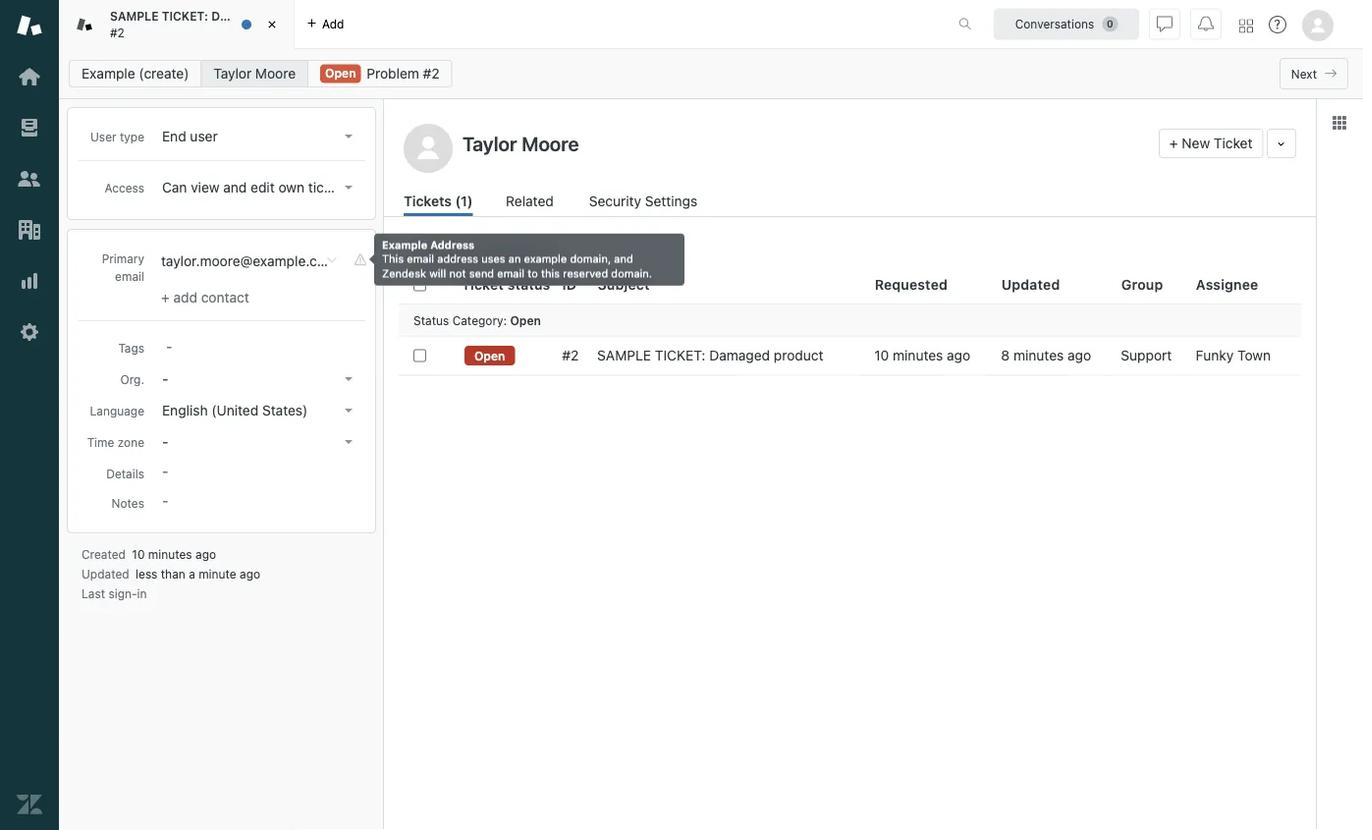 Task type: vqa. For each thing, say whether or not it's contained in the screenshot.
"CATEGORY"
yes



Task type: locate. For each thing, give the bounding box(es) containing it.
add left contact
[[173, 289, 197, 306]]

example inside example address this email address uses an example domain, and zendesk will not send email to this reserved domain.
[[382, 239, 427, 251]]

8
[[1001, 347, 1010, 363]]

2 - button from the top
[[156, 428, 361, 456]]

sample inside sample ticket: damaged product link
[[597, 347, 651, 363]]

organizations image
[[17, 217, 42, 243]]

not
[[449, 266, 466, 279]]

0 vertical spatial example
[[82, 65, 135, 82]]

0 horizontal spatial requested
[[414, 247, 484, 263]]

1 horizontal spatial sample
[[597, 347, 651, 363]]

1 vertical spatial - button
[[156, 428, 361, 456]]

0 vertical spatial #2
[[110, 26, 125, 39]]

arrow down image
[[345, 186, 353, 190], [345, 409, 353, 413]]

0 vertical spatial damaged
[[211, 9, 266, 23]]

add
[[322, 17, 344, 31], [173, 289, 197, 306]]

minutes for 8
[[1014, 347, 1064, 363]]

- for org.
[[162, 371, 168, 387]]

to
[[528, 266, 538, 279]]

damaged inside sample ticket: damaged product #2
[[211, 9, 266, 23]]

0 vertical spatial product
[[269, 9, 315, 23]]

0 vertical spatial arrow down image
[[345, 186, 353, 190]]

this
[[541, 266, 560, 279]]

0 horizontal spatial tickets
[[308, 179, 350, 195]]

2 vertical spatial open
[[474, 349, 505, 362]]

1 vertical spatial sample
[[597, 347, 651, 363]]

arrow down image
[[345, 135, 353, 139], [345, 377, 353, 381], [345, 440, 353, 444]]

None checkbox
[[414, 349, 426, 362]]

1 vertical spatial and
[[614, 253, 633, 265]]

arrow down image right states)
[[345, 409, 353, 413]]

grid
[[384, 265, 1316, 830]]

1 horizontal spatial updated
[[1002, 276, 1060, 292]]

product inside sample ticket: damaged product #2
[[269, 9, 315, 23]]

updated down created
[[82, 567, 129, 581]]

example up this
[[382, 239, 427, 251]]

1 horizontal spatial damaged
[[709, 347, 770, 363]]

arrow down image left only
[[345, 186, 353, 190]]

an
[[509, 253, 521, 265]]

- button
[[156, 365, 361, 393], [156, 428, 361, 456]]

add button
[[295, 0, 356, 48]]

(1) up this
[[536, 247, 554, 263]]

requested for requested
[[875, 276, 948, 292]]

ticket: inside grid
[[655, 347, 706, 363]]

0 horizontal spatial damaged
[[211, 9, 266, 23]]

ticket: inside sample ticket: damaged product #2
[[162, 9, 208, 23]]

0 vertical spatial add
[[322, 17, 344, 31]]

email down an
[[497, 266, 525, 279]]

can view and edit own tickets only
[[162, 179, 381, 195]]

2 horizontal spatial #2
[[562, 347, 579, 363]]

0 vertical spatial sample
[[110, 9, 159, 23]]

2 horizontal spatial minutes
[[1014, 347, 1064, 363]]

0 horizontal spatial example
[[82, 65, 135, 82]]

0 horizontal spatial #2
[[110, 26, 125, 39]]

requested tickets (1)
[[414, 247, 554, 263]]

open down category
[[474, 349, 505, 362]]

requested up not
[[414, 247, 484, 263]]

0 horizontal spatial ticket:
[[162, 9, 208, 23]]

1 vertical spatial 10
[[132, 547, 145, 561]]

example left (create)
[[82, 65, 135, 82]]

ago left 8
[[947, 347, 971, 363]]

None text field
[[457, 129, 1151, 158]]

get help image
[[1269, 16, 1287, 33]]

0 horizontal spatial product
[[269, 9, 315, 23]]

add inside popup button
[[322, 17, 344, 31]]

get started image
[[17, 64, 42, 89]]

minutes for 10
[[893, 347, 943, 363]]

0 horizontal spatial and
[[223, 179, 247, 195]]

- button for org.
[[156, 365, 361, 393]]

sample up example (create)
[[110, 9, 159, 23]]

minutes up the than
[[148, 547, 192, 561]]

0 vertical spatial tickets
[[308, 179, 350, 195]]

1 vertical spatial +
[[161, 289, 170, 306]]

button displays agent's chat status as invisible. image
[[1157, 16, 1173, 32]]

user
[[90, 130, 116, 143]]

tab
[[59, 0, 315, 49]]

requested up 10 minutes ago
[[875, 276, 948, 292]]

2 vertical spatial arrow down image
[[345, 440, 353, 444]]

1 vertical spatial product
[[774, 347, 824, 363]]

0 horizontal spatial ticket
[[462, 276, 504, 292]]

#2
[[110, 26, 125, 39], [423, 65, 440, 82], [562, 347, 579, 363]]

0 vertical spatial - button
[[156, 365, 361, 393]]

0 horizontal spatial open
[[325, 66, 356, 80]]

0 horizontal spatial +
[[161, 289, 170, 306]]

ticket right new
[[1214, 135, 1253, 151]]

updated up 8 minutes ago
[[1002, 276, 1060, 292]]

1 arrow down image from the top
[[345, 135, 353, 139]]

1 horizontal spatial #2
[[423, 65, 440, 82]]

email
[[407, 253, 434, 265], [497, 266, 525, 279], [115, 269, 144, 283]]

1 horizontal spatial add
[[322, 17, 344, 31]]

user
[[190, 128, 218, 144]]

1 vertical spatial -
[[162, 434, 168, 450]]

domain.
[[611, 266, 652, 279]]

zendesk image
[[17, 792, 42, 817]]

- field
[[158, 335, 361, 357]]

category
[[453, 313, 503, 327]]

1 vertical spatial arrow down image
[[345, 377, 353, 381]]

and
[[223, 179, 247, 195], [614, 253, 633, 265]]

created
[[82, 547, 126, 561]]

product for sample ticket: damaged product #2
[[269, 9, 315, 23]]

moore
[[255, 65, 296, 82]]

ticket inside grid
[[462, 276, 504, 292]]

ticket
[[1214, 135, 1253, 151], [462, 276, 504, 292]]

tickets up to on the top
[[488, 247, 533, 263]]

updated inside created 10 minutes ago updated less than a minute ago last sign-in
[[82, 567, 129, 581]]

ticket:
[[162, 9, 208, 23], [655, 347, 706, 363]]

updated
[[1002, 276, 1060, 292], [82, 567, 129, 581]]

1 horizontal spatial open
[[474, 349, 505, 362]]

damaged for sample ticket: damaged product
[[709, 347, 770, 363]]

1 vertical spatial arrow down image
[[345, 409, 353, 413]]

- button down the english (united states) button
[[156, 428, 361, 456]]

sample for sample ticket: damaged product
[[597, 347, 651, 363]]

2 horizontal spatial open
[[510, 313, 541, 327]]

2 - from the top
[[162, 434, 168, 450]]

1 vertical spatial ticket:
[[655, 347, 706, 363]]

+ inside button
[[1170, 135, 1178, 151]]

requested inside grid
[[875, 276, 948, 292]]

tab containing sample ticket: damaged product
[[59, 0, 315, 49]]

1 horizontal spatial (1)
[[536, 247, 554, 263]]

new
[[1182, 135, 1210, 151]]

- button up the english (united states) button
[[156, 365, 361, 393]]

1 horizontal spatial ticket
[[1214, 135, 1253, 151]]

0 horizontal spatial minutes
[[148, 547, 192, 561]]

1 horizontal spatial tickets
[[488, 247, 533, 263]]

0 vertical spatial open
[[325, 66, 356, 80]]

0 horizontal spatial (1)
[[455, 193, 473, 209]]

(united
[[212, 402, 259, 418]]

2 arrow down image from the top
[[345, 409, 353, 413]]

example inside button
[[82, 65, 135, 82]]

example
[[82, 65, 135, 82], [382, 239, 427, 251]]

sample inside sample ticket: damaged product #2
[[110, 9, 159, 23]]

+ left contact
[[161, 289, 170, 306]]

+ left new
[[1170, 135, 1178, 151]]

and left edit
[[223, 179, 247, 195]]

0 vertical spatial arrow down image
[[345, 135, 353, 139]]

arrow down image inside the english (united states) button
[[345, 409, 353, 413]]

#2 up example (create)
[[110, 26, 125, 39]]

ticket status
[[462, 276, 551, 292]]

and inside example address this email address uses an example domain, and zendesk will not send email to this reserved domain.
[[614, 253, 633, 265]]

1 - from the top
[[162, 371, 168, 387]]

1 - button from the top
[[156, 365, 361, 393]]

damaged inside grid
[[709, 347, 770, 363]]

admin image
[[17, 319, 42, 345]]

arrow down image for english (united states)
[[345, 409, 353, 413]]

address
[[430, 239, 475, 251]]

requested
[[414, 247, 484, 263], [875, 276, 948, 292]]

end
[[162, 128, 186, 144]]

ago
[[947, 347, 971, 363], [1068, 347, 1091, 363], [196, 547, 216, 561], [240, 567, 260, 581]]

0 vertical spatial and
[[223, 179, 247, 195]]

tickets
[[308, 179, 350, 195], [488, 247, 533, 263]]

(1) right tickets
[[455, 193, 473, 209]]

funky
[[1196, 347, 1234, 363]]

secondary element
[[59, 54, 1363, 93]]

example
[[524, 253, 567, 265]]

0 vertical spatial updated
[[1002, 276, 1060, 292]]

0 horizontal spatial updated
[[82, 567, 129, 581]]

1 vertical spatial updated
[[82, 567, 129, 581]]

arrow down image inside end user button
[[345, 135, 353, 139]]

0 horizontal spatial sample
[[110, 9, 159, 23]]

- right the org.
[[162, 371, 168, 387]]

1 horizontal spatial 10
[[875, 347, 889, 363]]

10
[[875, 347, 889, 363], [132, 547, 145, 561]]

+ add contact
[[161, 289, 249, 306]]

open right :
[[510, 313, 541, 327]]

open inside secondary element
[[325, 66, 356, 80]]

example (create) button
[[69, 60, 202, 87]]

0 horizontal spatial add
[[173, 289, 197, 306]]

:
[[503, 313, 507, 327]]

minutes
[[893, 347, 943, 363], [1014, 347, 1064, 363], [148, 547, 192, 561]]

user type
[[90, 130, 144, 143]]

assignee
[[1196, 276, 1259, 292]]

0 horizontal spatial 10
[[132, 547, 145, 561]]

tabs tab list
[[59, 0, 938, 49]]

sample
[[110, 9, 159, 23], [597, 347, 651, 363]]

1 horizontal spatial +
[[1170, 135, 1178, 151]]

0 vertical spatial requested
[[414, 247, 484, 263]]

taylor moore
[[214, 65, 296, 82]]

minutes right 8
[[1014, 347, 1064, 363]]

#2 inside grid
[[562, 347, 579, 363]]

0 horizontal spatial email
[[115, 269, 144, 283]]

add right close image
[[322, 17, 344, 31]]

product
[[269, 9, 315, 23], [774, 347, 824, 363]]

1 horizontal spatial ticket:
[[655, 347, 706, 363]]

open down add popup button
[[325, 66, 356, 80]]

1 vertical spatial example
[[382, 239, 427, 251]]

0 vertical spatial 10
[[875, 347, 889, 363]]

settings
[[645, 193, 698, 209]]

1 arrow down image from the top
[[345, 186, 353, 190]]

- right zone
[[162, 434, 168, 450]]

and up domain.
[[614, 253, 633, 265]]

0 vertical spatial ticket
[[1214, 135, 1253, 151]]

1 vertical spatial requested
[[875, 276, 948, 292]]

end user button
[[156, 123, 361, 150]]

+
[[1170, 135, 1178, 151], [161, 289, 170, 306]]

+ for + new ticket
[[1170, 135, 1178, 151]]

damaged
[[211, 9, 266, 23], [709, 347, 770, 363]]

1 horizontal spatial example
[[382, 239, 427, 251]]

tickets right own
[[308, 179, 350, 195]]

sample down subject
[[597, 347, 651, 363]]

0 vertical spatial (1)
[[455, 193, 473, 209]]

email down primary
[[115, 269, 144, 283]]

time zone
[[87, 435, 144, 449]]

minutes left 8
[[893, 347, 943, 363]]

1 vertical spatial ticket
[[462, 276, 504, 292]]

open
[[325, 66, 356, 80], [510, 313, 541, 327], [474, 349, 505, 362]]

1 vertical spatial damaged
[[709, 347, 770, 363]]

1 horizontal spatial minutes
[[893, 347, 943, 363]]

email up zendesk
[[407, 253, 434, 265]]

1 horizontal spatial requested
[[875, 276, 948, 292]]

0 vertical spatial +
[[1170, 135, 1178, 151]]

example address this email address uses an example domain, and zendesk will not send email to this reserved domain.
[[382, 239, 652, 279]]

product inside grid
[[774, 347, 824, 363]]

1 horizontal spatial and
[[614, 253, 633, 265]]

1 horizontal spatial product
[[774, 347, 824, 363]]

1 vertical spatial #2
[[423, 65, 440, 82]]

ago left support
[[1068, 347, 1091, 363]]

0 vertical spatial ticket:
[[162, 9, 208, 23]]

ticket down uses
[[462, 276, 504, 292]]

3 arrow down image from the top
[[345, 440, 353, 444]]

2 vertical spatial #2
[[562, 347, 579, 363]]

than
[[161, 567, 185, 581]]

#2 down id
[[562, 347, 579, 363]]

#2 right problem
[[423, 65, 440, 82]]

1 vertical spatial add
[[173, 289, 197, 306]]

arrow down image inside can view and edit own tickets only button
[[345, 186, 353, 190]]

0 vertical spatial -
[[162, 371, 168, 387]]



Task type: describe. For each thing, give the bounding box(es) containing it.
send
[[469, 266, 494, 279]]

sign-
[[108, 586, 137, 600]]

customers image
[[17, 166, 42, 192]]

english
[[162, 402, 208, 418]]

arrow down image for zone
[[345, 440, 353, 444]]

primary
[[102, 251, 144, 265]]

zendesk products image
[[1240, 19, 1253, 33]]

problem
[[367, 65, 419, 82]]

related link
[[506, 191, 556, 216]]

notes
[[112, 496, 144, 510]]

access
[[105, 181, 144, 195]]

zendesk support image
[[17, 13, 42, 38]]

uses
[[481, 253, 506, 265]]

sample for sample ticket: damaged product #2
[[110, 9, 159, 23]]

taylor
[[214, 65, 252, 82]]

updated inside grid
[[1002, 276, 1060, 292]]

a
[[189, 567, 195, 581]]

minute
[[199, 567, 236, 581]]

own
[[278, 179, 305, 195]]

type
[[120, 130, 144, 143]]

taylor.moore@example.com
[[161, 253, 337, 269]]

tickets inside can view and edit own tickets only button
[[308, 179, 350, 195]]

#2 inside secondary element
[[423, 65, 440, 82]]

product for sample ticket: damaged product
[[774, 347, 824, 363]]

main element
[[0, 0, 59, 830]]

10 inside created 10 minutes ago updated less than a minute ago last sign-in
[[132, 547, 145, 561]]

(create)
[[139, 65, 189, 82]]

2 horizontal spatial email
[[497, 266, 525, 279]]

town
[[1238, 347, 1271, 363]]

Select All Tickets checkbox
[[414, 278, 426, 291]]

edit
[[251, 179, 275, 195]]

next button
[[1280, 58, 1349, 89]]

1 horizontal spatial email
[[407, 253, 434, 265]]

ticket inside button
[[1214, 135, 1253, 151]]

end user
[[162, 128, 218, 144]]

created 10 minutes ago updated less than a minute ago last sign-in
[[82, 547, 260, 600]]

conversations button
[[994, 8, 1140, 40]]

1 vertical spatial tickets
[[488, 247, 533, 263]]

status
[[508, 276, 551, 292]]

+ for + add contact
[[161, 289, 170, 306]]

sample ticket: damaged product
[[597, 347, 824, 363]]

view
[[191, 179, 220, 195]]

can view and edit own tickets only button
[[156, 174, 381, 201]]

last
[[82, 586, 105, 600]]

states)
[[262, 402, 308, 418]]

language
[[90, 404, 144, 417]]

close image
[[262, 15, 282, 34]]

example for example (create)
[[82, 65, 135, 82]]

will
[[429, 266, 446, 279]]

address
[[437, 253, 478, 265]]

notifications image
[[1198, 16, 1214, 32]]

tickets (1)
[[404, 193, 473, 209]]

8 minutes ago
[[1001, 347, 1091, 363]]

example (create)
[[82, 65, 189, 82]]

taylor moore link
[[201, 60, 309, 87]]

sample ticket: damaged product link
[[597, 347, 824, 364]]

less
[[136, 567, 158, 581]]

next
[[1292, 67, 1317, 81]]

- for time zone
[[162, 434, 168, 450]]

this
[[382, 253, 404, 265]]

conversations
[[1015, 17, 1095, 31]]

1 vertical spatial open
[[510, 313, 541, 327]]

contact
[[201, 289, 249, 306]]

subject
[[598, 276, 650, 292]]

security settings link
[[589, 191, 703, 216]]

arrow down image for type
[[345, 135, 353, 139]]

status
[[414, 313, 449, 327]]

views image
[[17, 115, 42, 140]]

time
[[87, 435, 114, 449]]

support
[[1121, 347, 1172, 363]]

details
[[106, 467, 144, 480]]

none checkbox inside grid
[[414, 349, 426, 362]]

email inside primary email
[[115, 269, 144, 283]]

ago up minute
[[196, 547, 216, 561]]

#2 inside sample ticket: damaged product #2
[[110, 26, 125, 39]]

tickets
[[404, 193, 452, 209]]

arrow down image for can view and edit own tickets only
[[345, 186, 353, 190]]

ticket: for sample ticket: damaged product
[[655, 347, 706, 363]]

and inside button
[[223, 179, 247, 195]]

damaged for sample ticket: damaged product #2
[[211, 9, 266, 23]]

zendesk
[[382, 266, 426, 279]]

2 arrow down image from the top
[[345, 377, 353, 381]]

tags
[[118, 341, 144, 355]]

org.
[[120, 372, 144, 386]]

- button for time zone
[[156, 428, 361, 456]]

10 minutes ago
[[875, 347, 971, 363]]

example for example address this email address uses an example domain, and zendesk will not send email to this reserved domain.
[[382, 239, 427, 251]]

sample ticket: damaged product #2
[[110, 9, 315, 39]]

security settings
[[589, 193, 698, 209]]

reserved
[[563, 266, 608, 279]]

english (united states) button
[[156, 397, 361, 424]]

can
[[162, 179, 187, 195]]

security
[[589, 193, 641, 209]]

tickets (1) link
[[404, 191, 473, 216]]

domain,
[[570, 253, 611, 265]]

reporting image
[[17, 268, 42, 294]]

id
[[562, 276, 577, 292]]

problem #2
[[367, 65, 440, 82]]

only
[[354, 179, 381, 195]]

status category : open
[[414, 313, 541, 327]]

requested for requested tickets (1)
[[414, 247, 484, 263]]

+ new ticket button
[[1159, 129, 1264, 158]]

zone
[[118, 435, 144, 449]]

+ new ticket
[[1170, 135, 1253, 151]]

related
[[506, 193, 554, 209]]

ago right minute
[[240, 567, 260, 581]]

group
[[1122, 276, 1164, 292]]

minutes inside created 10 minutes ago updated less than a minute ago last sign-in
[[148, 547, 192, 561]]

apps image
[[1332, 115, 1348, 131]]

1 vertical spatial (1)
[[536, 247, 554, 263]]

ticket: for sample ticket: damaged product #2
[[162, 9, 208, 23]]

english (united states)
[[162, 402, 308, 418]]

grid containing ticket status
[[384, 265, 1316, 830]]

10 inside grid
[[875, 347, 889, 363]]



